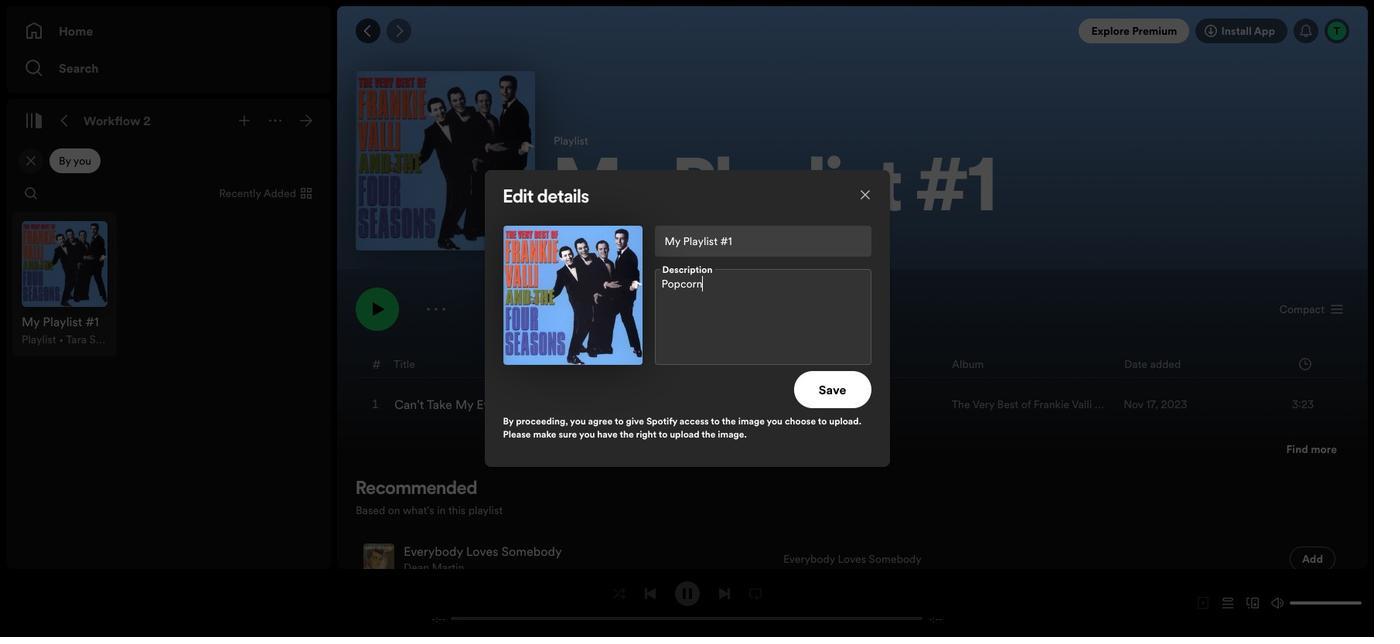 Task type: locate. For each thing, give the bounding box(es) containing it.
tara
[[554, 235, 575, 251]]

-
[[432, 612, 436, 625], [442, 612, 446, 625], [929, 612, 932, 625], [939, 612, 943, 625]]

by proceeding, you agree to give spotify access to the image you choose to upload. please make sure you have the right to upload the image.
[[503, 415, 862, 441]]

#1
[[916, 155, 997, 229]]

row inside main element
[[12, 212, 117, 356]]

1 vertical spatial by
[[503, 415, 514, 428]]

to left give
[[615, 415, 624, 428]]

title
[[394, 356, 415, 372]]

choose
[[785, 415, 816, 428]]

added
[[264, 186, 296, 201]]

1 horizontal spatial playlist
[[554, 133, 588, 148]]

0 horizontal spatial loves
[[466, 543, 498, 560]]

the right have in the left bottom of the page
[[620, 428, 634, 441]]

choose photo button
[[503, 226, 642, 365]]

proceeding,
[[516, 415, 568, 428]]

premium
[[1132, 23, 1177, 39]]

4 - from the left
[[939, 612, 943, 625]]

by inside option
[[59, 153, 71, 169]]

by
[[59, 153, 71, 169], [503, 415, 514, 428]]

the left image
[[722, 415, 736, 428]]

enable shuffle image
[[613, 587, 625, 600]]

volume high image
[[1271, 597, 1284, 609]]

app
[[1254, 23, 1275, 39]]

1 horizontal spatial loves
[[838, 551, 866, 567]]

workflow 2 button
[[80, 108, 154, 133]]

,
[[656, 235, 659, 251]]

row
[[12, 212, 117, 356]]

none search field inside main element
[[19, 181, 43, 206]]

search link
[[25, 53, 312, 84]]

choose
[[533, 313, 576, 330]]

recently added
[[219, 186, 296, 201]]

everybody inside everybody loves somebody dean martin
[[404, 543, 463, 560]]

-:--
[[432, 612, 446, 625], [929, 612, 943, 625]]

my up schultz
[[554, 155, 659, 229]]

0 vertical spatial by
[[59, 153, 71, 169]]

eyes
[[477, 396, 502, 413]]

everybody for everybody loves somebody
[[783, 551, 835, 567]]

1 horizontal spatial my
[[554, 155, 659, 229]]

# column header
[[372, 350, 381, 377]]

details
[[537, 189, 589, 207]]

you down workflow
[[73, 153, 91, 169]]

tara schultz
[[554, 235, 615, 251]]

go back image
[[362, 25, 374, 37]]

0 horizontal spatial everybody loves somebody link
[[404, 543, 562, 560]]

based
[[356, 503, 385, 518]]

workflow 2
[[84, 112, 151, 129]]

search in your library image
[[25, 187, 37, 200]]

the left image. at the bottom of the page
[[702, 428, 716, 441]]

0 horizontal spatial everybody
[[404, 543, 463, 560]]

1 vertical spatial my
[[455, 396, 474, 413]]

duration image
[[1299, 358, 1312, 370]]

None search field
[[19, 181, 43, 206]]

disable repeat image
[[749, 587, 761, 600]]

you
[[523, 396, 544, 413]]

1 horizontal spatial by
[[503, 415, 514, 428]]

to
[[615, 415, 624, 428], [711, 415, 720, 428], [818, 415, 827, 428], [659, 428, 668, 441]]

my right 'take'
[[455, 396, 474, 413]]

1 horizontal spatial everybody
[[783, 551, 835, 567]]

recommended
[[356, 480, 477, 499]]

added
[[1150, 356, 1181, 372]]

take
[[427, 396, 452, 413]]

by for by you
[[59, 153, 71, 169]]

0 horizontal spatial cell
[[726, 392, 939, 417]]

spotify
[[646, 415, 678, 428]]

off
[[505, 396, 521, 413]]

cell
[[726, 392, 939, 417], [1038, 538, 1230, 580], [1243, 538, 1336, 580]]

to right right on the bottom of the page
[[659, 428, 668, 441]]

1 horizontal spatial cell
[[1038, 538, 1230, 580]]

0 horizontal spatial :-
[[436, 612, 442, 625]]

0 horizontal spatial playlist
[[22, 332, 56, 347]]

0 horizontal spatial -:--
[[432, 612, 446, 625]]

1 horizontal spatial :-
[[932, 612, 939, 625]]

find more
[[1286, 442, 1337, 457]]

can't take my eyes off you
[[394, 396, 544, 413]]

playlist •
[[22, 332, 66, 347]]

by right clear filters icon
[[59, 153, 71, 169]]

nov 17, 2023
[[1124, 397, 1188, 412]]

Add a name text field
[[655, 226, 871, 257]]

by inside by proceeding, you agree to give spotify access to the image you choose to upload. please make sure you have the right to upload the image.
[[503, 415, 514, 428]]

access
[[680, 415, 709, 428]]

to right access
[[711, 415, 720, 428]]

you right sure
[[579, 428, 595, 441]]

somebody inside everybody loves somebody dean martin
[[502, 543, 562, 560]]

sure
[[559, 428, 577, 441]]

row containing playlist
[[12, 212, 117, 356]]

1 vertical spatial playlist
[[673, 155, 903, 229]]

what's new image
[[1300, 25, 1312, 37]]

dean
[[404, 560, 429, 575]]

main element
[[6, 6, 331, 569]]

playlist inside main element
[[22, 332, 56, 347]]

sec
[[708, 235, 724, 251]]

3 - from the left
[[929, 612, 932, 625]]

1 horizontal spatial -:--
[[929, 612, 943, 625]]

install
[[1222, 23, 1252, 39]]

2
[[143, 112, 151, 129]]

have
[[597, 428, 618, 441]]

1 song , 3 min 23 sec
[[626, 235, 724, 251]]

to right the choose
[[818, 415, 827, 428]]

1 horizontal spatial somebody
[[869, 551, 922, 567]]

my playlist #1 grid
[[338, 350, 1367, 417]]

my inside playlist my playlist #1
[[554, 155, 659, 229]]

everybody loves somebody link inside cell
[[404, 543, 562, 560]]

cell inside my playlist #1 grid
[[726, 392, 939, 417]]

playlist
[[554, 133, 588, 148], [673, 155, 903, 229], [22, 332, 56, 347]]

what's
[[403, 503, 434, 518]]

loves for everybody loves somebody dean martin
[[466, 543, 498, 560]]

my playlist #1 image
[[356, 71, 535, 251], [503, 226, 642, 365]]

somebody
[[502, 543, 562, 560], [869, 551, 922, 567]]

loves inside everybody loves somebody dean martin
[[466, 543, 498, 560]]

everybody
[[404, 543, 463, 560], [783, 551, 835, 567]]

2 vertical spatial playlist
[[22, 332, 56, 347]]

explore premium
[[1092, 23, 1177, 39]]

give
[[626, 415, 644, 428]]

the
[[722, 415, 736, 428], [620, 428, 634, 441], [702, 428, 716, 441]]

2 horizontal spatial the
[[722, 415, 736, 428]]

pause image
[[681, 587, 693, 600]]

0 horizontal spatial by
[[59, 153, 71, 169]]

on
[[388, 503, 400, 518]]

previous image
[[644, 587, 656, 600]]

2 horizontal spatial playlist
[[673, 155, 903, 229]]

description
[[662, 263, 713, 276]]

3:23
[[1292, 397, 1314, 412]]

1 - from the left
[[432, 612, 436, 625]]

my
[[554, 155, 659, 229], [455, 396, 474, 413]]

0 horizontal spatial my
[[455, 396, 474, 413]]

0 vertical spatial my
[[554, 155, 659, 229]]

more
[[1311, 442, 1337, 457]]

by down off
[[503, 415, 514, 428]]

explore premium button
[[1079, 19, 1190, 43]]

0 vertical spatial playlist
[[554, 133, 588, 148]]

make
[[533, 428, 557, 441]]

0 horizontal spatial somebody
[[502, 543, 562, 560]]

find
[[1286, 442, 1308, 457]]

17,
[[1146, 397, 1158, 412]]

playlist my playlist #1
[[554, 133, 997, 229]]

choose photo
[[533, 313, 612, 330]]

23
[[692, 235, 705, 251]]

recommended based on what's in this playlist
[[356, 480, 503, 518]]

loves
[[466, 543, 498, 560], [838, 551, 866, 567]]



Task type: vqa. For each thing, say whether or not it's contained in the screenshot.
MY PLAYLIST #1 image
yes



Task type: describe. For each thing, give the bounding box(es) containing it.
1 :- from the left
[[436, 612, 442, 625]]

my inside grid
[[455, 396, 474, 413]]

Disable repeat checkbox
[[743, 581, 768, 606]]

By you checkbox
[[49, 148, 101, 173]]

2 - from the left
[[442, 612, 446, 625]]

date added
[[1125, 356, 1181, 372]]

agree
[[588, 415, 613, 428]]

my playlist #1 image inside edit details dialog
[[503, 226, 642, 365]]

my playlist #1 button
[[554, 155, 1350, 229]]

install app
[[1222, 23, 1275, 39]]

2 horizontal spatial cell
[[1243, 538, 1336, 580]]

recently
[[219, 186, 261, 201]]

everybody for everybody loves somebody dean martin
[[404, 543, 463, 560]]

tara schultz link
[[554, 235, 615, 251]]

album
[[952, 356, 984, 372]]

duration element
[[1299, 358, 1312, 370]]

home link
[[25, 15, 312, 46]]

martin
[[432, 560, 464, 575]]

clear filters image
[[25, 155, 37, 167]]

Add an optional description text field
[[655, 269, 871, 365]]

playlist
[[468, 503, 503, 518]]

edit
[[503, 189, 534, 207]]

close image
[[859, 189, 871, 201]]

save button
[[794, 371, 871, 408]]

somebody for everybody loves somebody dean martin
[[502, 543, 562, 560]]

edit details
[[503, 189, 589, 207]]

playlist for my
[[554, 133, 588, 148]]

photo
[[579, 313, 612, 330]]

3
[[662, 235, 669, 251]]

player controls element
[[415, 581, 960, 625]]

loves for everybody loves somebody
[[838, 551, 866, 567]]

# row
[[357, 350, 1349, 378]]

artist
[[726, 356, 753, 372]]

top bar and user menu element
[[337, 6, 1368, 56]]

in
[[437, 503, 446, 518]]

1 -:-- from the left
[[432, 612, 446, 625]]

you right image
[[767, 415, 783, 428]]

1 horizontal spatial everybody loves somebody link
[[783, 551, 922, 567]]

everybody loves somebody cell
[[364, 538, 771, 580]]

right
[[636, 428, 657, 441]]

t button
[[1325, 19, 1350, 43]]

date
[[1125, 356, 1148, 372]]

explore
[[1092, 23, 1130, 39]]

by you
[[59, 153, 91, 169]]

you left agree
[[570, 415, 586, 428]]

dean martin link
[[404, 560, 464, 575]]

image.
[[718, 428, 747, 441]]

next image
[[718, 587, 730, 600]]

t
[[1334, 23, 1341, 39]]

this
[[448, 503, 466, 518]]

image
[[738, 415, 765, 428]]

playlist for •
[[22, 332, 56, 347]]

#
[[372, 355, 381, 372]]

go forward image
[[393, 25, 405, 37]]

Recently Added, Grid view field
[[207, 181, 322, 206]]

upload
[[670, 428, 700, 441]]

please
[[503, 428, 531, 441]]

0 horizontal spatial the
[[620, 428, 634, 441]]

upload.
[[829, 415, 862, 428]]

cell for recommended
[[1038, 538, 1230, 580]]

cell for #
[[726, 392, 939, 417]]

2 -:-- from the left
[[929, 612, 943, 625]]

1
[[626, 235, 630, 251]]

somebody for everybody loves somebody
[[869, 551, 922, 567]]

2 :- from the left
[[932, 612, 939, 625]]

min
[[671, 235, 689, 251]]

by for by proceeding, you agree to give spotify access to the image you choose to upload. please make sure you have the right to upload the image.
[[503, 415, 514, 428]]

find more button
[[1286, 442, 1337, 457]]

nov
[[1124, 397, 1144, 412]]

can't
[[394, 396, 424, 413]]

home
[[59, 22, 93, 39]]

save
[[819, 381, 846, 398]]

edit details dialog
[[485, 170, 890, 467]]

everybody loves somebody
[[783, 551, 922, 567]]

schultz
[[578, 235, 615, 251]]

workflow
[[84, 112, 140, 129]]

everybody loves somebody dean martin
[[404, 543, 562, 575]]

install app link
[[1196, 19, 1288, 43]]

can't take my eyes off you link
[[394, 396, 544, 413]]

song
[[633, 235, 656, 251]]

search
[[59, 60, 99, 77]]

you inside option
[[73, 153, 91, 169]]

•
[[59, 332, 64, 347]]

1 horizontal spatial the
[[702, 428, 716, 441]]

2023
[[1161, 397, 1188, 412]]



